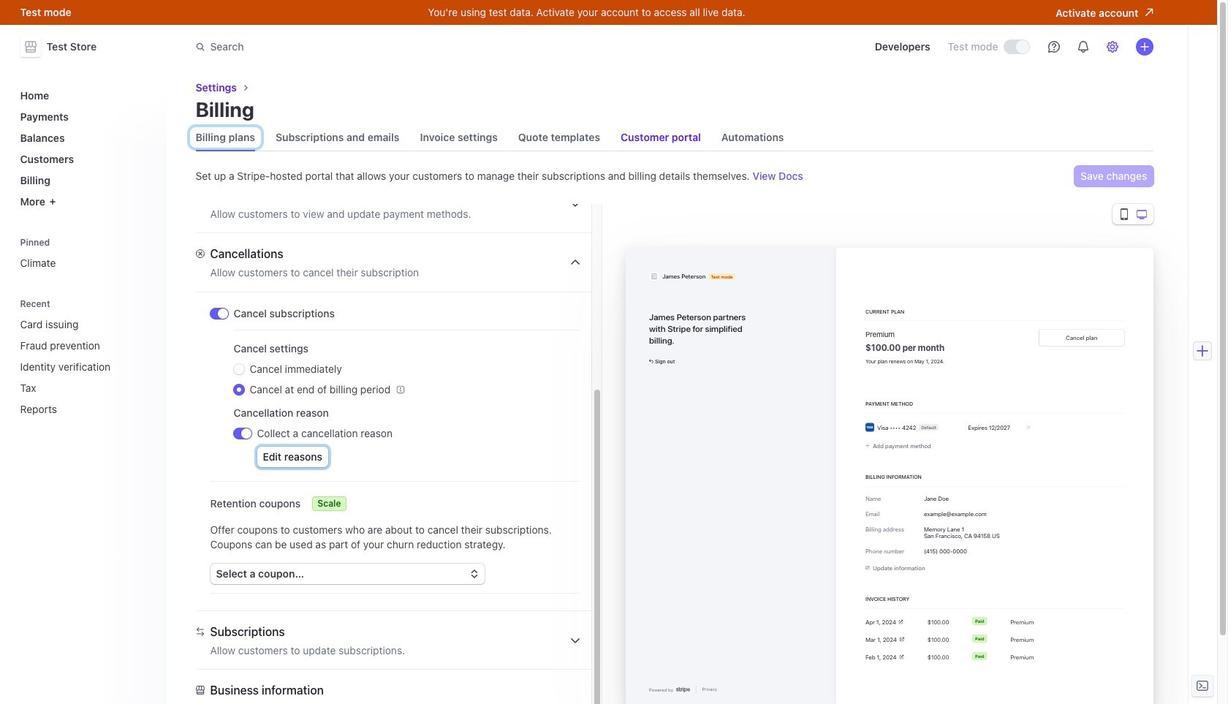 Task type: vqa. For each thing, say whether or not it's contained in the screenshot.
SEARCH BOX
yes



Task type: describe. For each thing, give the bounding box(es) containing it.
notifications image
[[1078, 41, 1090, 53]]

core navigation links element
[[14, 83, 158, 214]]

1 recent element from the top
[[14, 294, 158, 421]]

2 recent element from the top
[[14, 312, 158, 421]]



Task type: locate. For each thing, give the bounding box(es) containing it.
stripe image
[[676, 687, 690, 693]]

tab list
[[196, 124, 1154, 151]]

recent element
[[14, 294, 158, 421], [14, 312, 158, 421]]

Test mode checkbox
[[1005, 40, 1030, 53]]

Search text field
[[187, 33, 599, 60]]

settings image
[[1107, 41, 1119, 53]]

edit pins image
[[143, 238, 152, 247]]

clear history image
[[143, 300, 152, 308]]

help image
[[1049, 41, 1060, 53]]

pinned element
[[14, 232, 158, 275]]

None search field
[[187, 33, 599, 60]]



